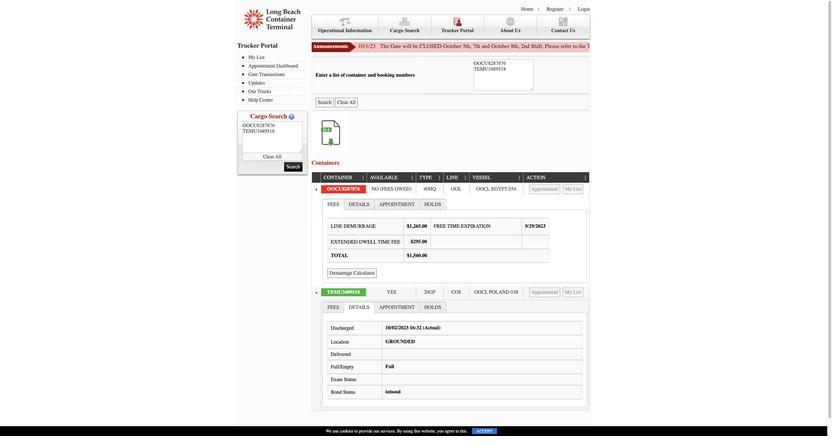 Task type: describe. For each thing, give the bounding box(es) containing it.
details for details tab for 2nd tab list from the bottom of the page
[[349, 202, 370, 207]]

enter
[[316, 72, 328, 78]]

2 fees from the top
[[328, 305, 339, 311]]

oocl poland 038
[[474, 290, 519, 295]]

be
[[413, 43, 418, 50]]

holds for 'holds' tab for first tab list from the bottom of the page details tab
[[425, 305, 441, 311]]

container
[[346, 72, 367, 78]]

0 vertical spatial portal
[[460, 28, 474, 33]]

fees tab for details tab for 2nd tab list from the bottom of the page
[[323, 199, 344, 210]]

gate transactions link
[[242, 72, 307, 77]]

closed
[[420, 43, 442, 50]]

0 horizontal spatial time
[[378, 239, 390, 245]]

fee
[[392, 239, 401, 245]]

a
[[329, 72, 332, 78]]

clear all
[[263, 154, 282, 160]]

provide
[[359, 429, 373, 434]]

$1,265.00
[[407, 224, 427, 229]]

$295.00
[[411, 239, 427, 245]]

oocl poland 038 cell
[[469, 286, 523, 299]]

edit column settings image for type
[[437, 176, 442, 181]]

appointment tab for details tab for 2nd tab list from the bottom of the page
[[374, 199, 420, 210]]

updates
[[248, 80, 265, 86]]

location
[[331, 339, 349, 345]]

appointment tab for first tab list from the bottom of the page details tab
[[374, 302, 420, 313]]

details for first tab list from the bottom of the page details tab
[[349, 305, 370, 311]]

inbond
[[386, 390, 401, 395]]

clear all button
[[242, 153, 303, 161]]

register
[[547, 6, 564, 12]]

cos cell
[[443, 286, 469, 299]]

(actual)
[[423, 325, 441, 331]]

our
[[248, 89, 256, 94]]

0 vertical spatial search
[[405, 28, 420, 33]]

oocu8287876 cell
[[321, 183, 367, 196]]

of
[[341, 72, 345, 78]]

details tab for 2nd tab list from the bottom of the page
[[344, 199, 375, 210]]

1 the from the left
[[579, 43, 586, 50]]

edit column settings image for container
[[361, 176, 366, 181]]

operational
[[318, 28, 344, 33]]

2 october from the left
[[491, 43, 510, 50]]

containers
[[312, 159, 340, 166]]

container column header
[[321, 173, 367, 183]]

vessel
[[473, 175, 491, 181]]

free
[[434, 224, 446, 229]]

all
[[275, 154, 282, 160]]

services.
[[381, 429, 396, 434]]

10/1/23
[[358, 43, 376, 50]]

1 | from the left
[[538, 7, 539, 12]]

1 vertical spatial trucker portal
[[237, 42, 278, 49]]

no (fees owed) cell
[[367, 183, 416, 196]]

ool cell
[[443, 183, 469, 196]]

login link
[[578, 6, 590, 12]]

hours
[[614, 43, 628, 50]]

container link
[[324, 173, 356, 183]]

yes
[[387, 290, 396, 295]]

dashboard
[[276, 63, 298, 69]]

1 vertical spatial trucker
[[237, 42, 259, 49]]

1 tab list from the top
[[321, 197, 589, 285]]

accept button
[[472, 429, 497, 435]]

web
[[630, 43, 639, 50]]

my list link
[[242, 55, 307, 60]]

use
[[333, 429, 339, 434]]

us for contact us
[[570, 28, 576, 33]]

trucks
[[258, 89, 271, 94]]

oocl for oocl poland 038
[[474, 290, 488, 295]]

about
[[500, 28, 514, 33]]

2 horizontal spatial gate
[[602, 43, 613, 50]]

owed)
[[395, 186, 412, 192]]

dwell
[[359, 239, 377, 245]]

0 vertical spatial cargo
[[390, 28, 404, 33]]

no (fees owed)
[[372, 186, 412, 192]]

transactions
[[259, 72, 285, 77]]

row containing temu3489518
[[312, 286, 589, 299]]

full
[[386, 364, 394, 370]]

16:32
[[410, 325, 422, 331]]

information
[[346, 28, 372, 33]]

1 for from the left
[[653, 43, 659, 50]]

accept
[[477, 429, 493, 434]]

row group containing oocu8287876
[[312, 183, 589, 411]]

8th,
[[511, 43, 520, 50]]

discharged
[[331, 326, 354, 331]]

grounded
[[386, 339, 415, 345]]

40hq
[[424, 186, 436, 192]]

contact
[[552, 28, 569, 33]]

10/02/2023 16:32 (actual)
[[386, 325, 441, 331]]

cargo search link
[[379, 16, 432, 34]]

oocu8287876
[[327, 186, 360, 192]]

our
[[374, 429, 380, 434]]

2 horizontal spatial to
[[573, 43, 578, 50]]

(fees
[[380, 186, 394, 192]]

announcements
[[313, 44, 348, 49]]

list
[[257, 55, 265, 60]]

$1,560.00
[[407, 253, 427, 259]]

10/1/23 the gate will be closed october 5th, 7th and october 8th, 2nd shift. please refer to the truck gate hours web page for further gate details for the week.
[[358, 43, 735, 50]]

1 october from the left
[[443, 43, 462, 50]]

line for line demurrage
[[331, 224, 343, 229]]

by
[[397, 429, 402, 434]]

exam status
[[331, 377, 356, 383]]

available column header
[[367, 173, 416, 183]]

status for bond status
[[343, 390, 356, 395]]

trucker inside trucker portal link
[[442, 28, 459, 33]]

this.
[[460, 429, 468, 434]]

10/02/2023
[[386, 325, 409, 331]]

login
[[578, 6, 590, 12]]

0 horizontal spatial to
[[355, 429, 358, 434]]

Enter container numbers and/ or booking numbers.  text field
[[242, 122, 303, 153]]

cell for oocl poland 038
[[523, 286, 589, 299]]

shift.
[[531, 43, 544, 50]]

line demurrage
[[331, 224, 376, 229]]

available
[[370, 175, 398, 181]]

will
[[403, 43, 412, 50]]



Task type: vqa. For each thing, say whether or not it's contained in the screenshot.
AVAILABLE link
yes



Task type: locate. For each thing, give the bounding box(es) containing it.
0 horizontal spatial cargo
[[250, 113, 267, 120]]

1 fees from the top
[[328, 202, 339, 207]]

clear
[[263, 154, 274, 160]]

available link
[[370, 173, 401, 183]]

1 horizontal spatial |
[[570, 7, 571, 12]]

numbers
[[396, 72, 415, 78]]

9/29/2023
[[525, 224, 546, 229]]

agree
[[445, 429, 455, 434]]

0 vertical spatial status
[[344, 377, 356, 383]]

1 vertical spatial holds
[[425, 305, 441, 311]]

operational information
[[318, 28, 372, 33]]

1 vertical spatial line
[[331, 224, 343, 229]]

row group
[[312, 183, 589, 411]]

line column header
[[443, 173, 469, 183]]

2 us from the left
[[570, 28, 576, 33]]

0 vertical spatial holds tab
[[420, 199, 446, 210]]

cell for oocl egypt 054
[[523, 183, 589, 196]]

ool
[[451, 186, 462, 192]]

about us
[[500, 28, 521, 33]]

holds down 20gp cell
[[425, 305, 441, 311]]

0 horizontal spatial edit column settings image
[[361, 176, 366, 181]]

0 horizontal spatial cargo search
[[250, 113, 287, 120]]

2 tab list from the top
[[321, 301, 589, 409]]

1 edit column settings image from the left
[[361, 176, 366, 181]]

1 horizontal spatial menu bar
[[312, 15, 590, 39]]

1 holds from the top
[[425, 202, 441, 207]]

line inside column header
[[447, 175, 458, 181]]

0 horizontal spatial us
[[515, 28, 521, 33]]

details down temu3489518 cell
[[349, 305, 370, 311]]

1 horizontal spatial the
[[713, 43, 720, 50]]

2 holds from the top
[[425, 305, 441, 311]]

1 vertical spatial tab list
[[321, 301, 589, 409]]

2 horizontal spatial edit column settings image
[[583, 176, 588, 181]]

edit column settings image
[[437, 176, 442, 181], [463, 176, 468, 181], [583, 176, 588, 181]]

appointment down yes cell
[[379, 305, 415, 311]]

gate right truck
[[602, 43, 613, 50]]

page
[[641, 43, 651, 50]]

line link
[[447, 173, 461, 183]]

None button
[[335, 98, 358, 107], [529, 185, 561, 194], [563, 185, 584, 194], [328, 269, 377, 278], [529, 288, 561, 297], [563, 288, 584, 297], [335, 98, 358, 107], [529, 185, 561, 194], [563, 185, 584, 194], [328, 269, 377, 278], [529, 288, 561, 297], [563, 288, 584, 297]]

the left truck
[[579, 43, 586, 50]]

appointment tab
[[374, 199, 420, 210], [374, 302, 420, 313]]

2 holds tab from the top
[[420, 302, 446, 313]]

oocl left the poland
[[474, 290, 488, 295]]

holds tab for details tab for 2nd tab list from the bottom of the page
[[420, 199, 446, 210]]

status right bond
[[343, 390, 356, 395]]

1 row from the top
[[312, 173, 589, 183]]

fees tab
[[323, 199, 344, 210], [323, 302, 344, 313]]

edit column settings image inside line column header
[[463, 176, 468, 181]]

gate
[[391, 43, 401, 50], [602, 43, 613, 50], [248, 72, 258, 77]]

1 vertical spatial holds tab
[[420, 302, 446, 313]]

1 horizontal spatial trucker portal
[[442, 28, 474, 33]]

home link
[[521, 6, 534, 12]]

type
[[420, 175, 432, 181]]

tab list
[[321, 197, 589, 285], [321, 301, 589, 409]]

2 for from the left
[[705, 43, 711, 50]]

1 vertical spatial status
[[343, 390, 356, 395]]

for
[[653, 43, 659, 50], [705, 43, 711, 50]]

menu bar containing my list
[[237, 54, 310, 105]]

status for exam status
[[344, 377, 356, 383]]

line inside tab list
[[331, 224, 343, 229]]

2 edit column settings image from the left
[[410, 176, 415, 181]]

line for line
[[447, 175, 458, 181]]

row containing oocu8287876
[[312, 183, 589, 196]]

oocl egypt 054 cell
[[469, 183, 523, 196]]

trucker up my
[[237, 42, 259, 49]]

edit column settings image inside type column header
[[437, 176, 442, 181]]

help
[[248, 97, 258, 103]]

updates link
[[242, 80, 307, 86]]

0 horizontal spatial menu bar
[[237, 54, 310, 105]]

to right cookies
[[355, 429, 358, 434]]

0 vertical spatial trucker
[[442, 28, 459, 33]]

action column header
[[523, 173, 589, 183]]

portal up 5th,
[[460, 28, 474, 33]]

holds
[[425, 202, 441, 207], [425, 305, 441, 311]]

0 horizontal spatial gate
[[248, 72, 258, 77]]

cargo search up will
[[390, 28, 420, 33]]

us for about us
[[515, 28, 521, 33]]

0 horizontal spatial and
[[368, 72, 376, 78]]

edit column settings image left type
[[410, 176, 415, 181]]

2 row from the top
[[312, 183, 589, 196]]

search down help center "link"
[[269, 113, 287, 120]]

2 | from the left
[[570, 7, 571, 12]]

1 vertical spatial and
[[368, 72, 376, 78]]

054
[[509, 186, 516, 192]]

|
[[538, 7, 539, 12], [570, 7, 571, 12]]

week.
[[721, 43, 735, 50]]

appointment down no (fees owed) cell
[[379, 202, 415, 207]]

line
[[447, 175, 458, 181], [331, 224, 343, 229]]

0 horizontal spatial edit column settings image
[[437, 176, 442, 181]]

1 vertical spatial time
[[378, 239, 390, 245]]

1 horizontal spatial search
[[405, 28, 420, 33]]

full/empty
[[331, 365, 354, 370]]

row
[[312, 173, 589, 183], [312, 183, 589, 196], [312, 286, 589, 299]]

oocl for oocl egypt 054
[[477, 186, 490, 192]]

holds for 'holds' tab related to details tab for 2nd tab list from the bottom of the page
[[425, 202, 441, 207]]

20gp
[[424, 290, 436, 295]]

1 us from the left
[[515, 28, 521, 33]]

edit column settings image inside container column header
[[361, 176, 366, 181]]

1 appointment from the top
[[379, 202, 415, 207]]

holds tab down 40hq cell
[[420, 199, 446, 210]]

edit column settings image for line
[[463, 176, 468, 181]]

1 vertical spatial search
[[269, 113, 287, 120]]

1 vertical spatial appointment
[[379, 305, 415, 311]]

extended dwell time fee
[[331, 239, 401, 245]]

using
[[403, 429, 413, 434]]

edit column settings image
[[361, 176, 366, 181], [410, 176, 415, 181], [517, 176, 522, 181]]

you
[[437, 429, 444, 434]]

1 cell from the top
[[523, 183, 589, 196]]

0 horizontal spatial search
[[269, 113, 287, 120]]

0 horizontal spatial line
[[331, 224, 343, 229]]

home
[[521, 6, 534, 12]]

cos
[[452, 290, 461, 295]]

3 edit column settings image from the left
[[517, 176, 522, 181]]

2 fees tab from the top
[[323, 302, 344, 313]]

to
[[573, 43, 578, 50], [355, 429, 358, 434], [456, 429, 459, 434]]

1 horizontal spatial cargo
[[390, 28, 404, 33]]

0 vertical spatial menu bar
[[312, 15, 590, 39]]

my list appointment dashboard gate transactions updates our trucks help center
[[248, 55, 298, 103]]

0 vertical spatial details tab
[[344, 199, 375, 210]]

2 cell from the top
[[523, 286, 589, 299]]

holds down 40hq cell
[[425, 202, 441, 207]]

fees down oocu8287876 cell
[[328, 202, 339, 207]]

edit column settings image inside vessel column header
[[517, 176, 522, 181]]

gate inside my list appointment dashboard gate transactions updates our trucks help center
[[248, 72, 258, 77]]

cargo search inside cargo search link
[[390, 28, 420, 33]]

website,
[[422, 429, 436, 434]]

1 vertical spatial cell
[[523, 286, 589, 299]]

holds tab for first tab list from the bottom of the page details tab
[[420, 302, 446, 313]]

0 vertical spatial holds
[[425, 202, 441, 207]]

0 horizontal spatial trucker
[[237, 42, 259, 49]]

for right "page"
[[653, 43, 659, 50]]

gate right the
[[391, 43, 401, 50]]

line up ool
[[447, 175, 458, 181]]

yes cell
[[367, 286, 416, 299]]

fees tab for first tab list from the bottom of the page details tab
[[323, 302, 344, 313]]

3 row from the top
[[312, 286, 589, 299]]

1 vertical spatial cargo search
[[250, 113, 287, 120]]

for right details
[[705, 43, 711, 50]]

my
[[248, 55, 256, 60]]

truck
[[587, 43, 601, 50]]

time
[[448, 224, 460, 229], [378, 239, 390, 245]]

tree grid
[[312, 173, 589, 411]]

2 horizontal spatial edit column settings image
[[517, 176, 522, 181]]

type column header
[[416, 173, 443, 183]]

2 appointment from the top
[[379, 305, 415, 311]]

search
[[405, 28, 420, 33], [269, 113, 287, 120]]

details
[[689, 43, 703, 50]]

october
[[443, 43, 462, 50], [491, 43, 510, 50]]

1 details tab from the top
[[344, 199, 375, 210]]

cookies
[[340, 429, 353, 434]]

time left fee
[[378, 239, 390, 245]]

1 vertical spatial portal
[[261, 42, 278, 49]]

0 vertical spatial trucker portal
[[442, 28, 474, 33]]

edit column settings image inside available column header
[[410, 176, 415, 181]]

0 vertical spatial appointment tab
[[374, 199, 420, 210]]

holds tab
[[420, 199, 446, 210], [420, 302, 446, 313]]

1 horizontal spatial edit column settings image
[[410, 176, 415, 181]]

1 horizontal spatial and
[[482, 43, 490, 50]]

0 vertical spatial fees
[[328, 202, 339, 207]]

3 edit column settings image from the left
[[583, 176, 588, 181]]

the
[[380, 43, 389, 50]]

2 edit column settings image from the left
[[463, 176, 468, 181]]

1 vertical spatial details
[[349, 305, 370, 311]]

trucker portal link
[[432, 16, 484, 34]]

the
[[579, 43, 586, 50], [713, 43, 720, 50]]

0 horizontal spatial portal
[[261, 42, 278, 49]]

appointment dashboard link
[[242, 63, 307, 69]]

center
[[260, 97, 273, 103]]

1 horizontal spatial for
[[705, 43, 711, 50]]

please
[[545, 43, 560, 50]]

row containing container
[[312, 173, 589, 183]]

cargo up will
[[390, 28, 404, 33]]

oocl inside cell
[[477, 186, 490, 192]]

1 edit column settings image from the left
[[437, 176, 442, 181]]

1 horizontal spatial us
[[570, 28, 576, 33]]

type link
[[420, 173, 435, 183]]

refer
[[561, 43, 572, 50]]

holds tab down 20gp cell
[[420, 302, 446, 313]]

october left 5th,
[[443, 43, 462, 50]]

trucker up closed
[[442, 28, 459, 33]]

cargo search
[[390, 28, 420, 33], [250, 113, 287, 120]]

our trucks link
[[242, 89, 307, 94]]

vessel column header
[[469, 173, 523, 183]]

menu bar containing operational information
[[312, 15, 590, 39]]

and right 7th on the right top
[[482, 43, 490, 50]]

0 vertical spatial details
[[349, 202, 370, 207]]

1 vertical spatial oocl
[[474, 290, 488, 295]]

0 vertical spatial tab list
[[321, 197, 589, 285]]

vessel link
[[473, 173, 494, 183]]

1 horizontal spatial portal
[[460, 28, 474, 33]]

search up 'be'
[[405, 28, 420, 33]]

time right 'free'
[[448, 224, 460, 229]]

cargo down help
[[250, 113, 267, 120]]

None submit
[[316, 98, 334, 107], [284, 162, 303, 172], [316, 98, 334, 107], [284, 162, 303, 172]]

0 vertical spatial line
[[447, 175, 458, 181]]

1 holds tab from the top
[[420, 199, 446, 210]]

| right home
[[538, 7, 539, 12]]

oocl egypt 054
[[477, 186, 516, 192]]

action link
[[527, 173, 549, 183]]

help center link
[[242, 97, 307, 103]]

details
[[349, 202, 370, 207], [349, 305, 370, 311]]

20gp cell
[[416, 286, 443, 299]]

1 horizontal spatial trucker
[[442, 28, 459, 33]]

1 horizontal spatial line
[[447, 175, 458, 181]]

details tab down oocu8287876 cell
[[344, 199, 375, 210]]

to left 'this.' at right bottom
[[456, 429, 459, 434]]

egypt
[[491, 186, 508, 192]]

0 horizontal spatial trucker portal
[[237, 42, 278, 49]]

1 horizontal spatial cargo search
[[390, 28, 420, 33]]

edit column settings image for available
[[410, 176, 415, 181]]

gate up "updates"
[[248, 72, 258, 77]]

status right exam
[[344, 377, 356, 383]]

we use cookies to provide our services. by using this website, you agree to this.
[[326, 429, 468, 434]]

extended
[[331, 239, 358, 245]]

1 horizontal spatial to
[[456, 429, 459, 434]]

oocl inside cell
[[474, 290, 488, 295]]

1 vertical spatial details tab
[[344, 302, 375, 314]]

edit column settings image left action
[[517, 176, 522, 181]]

| left login
[[570, 7, 571, 12]]

0 vertical spatial time
[[448, 224, 460, 229]]

tree grid containing container
[[312, 173, 589, 411]]

poland
[[489, 290, 510, 295]]

edit column settings image left available
[[361, 176, 366, 181]]

1 vertical spatial cargo
[[250, 113, 267, 120]]

further
[[661, 43, 676, 50]]

trucker portal up 5th,
[[442, 28, 474, 33]]

5th,
[[463, 43, 472, 50]]

details tab down temu3489518 cell
[[344, 302, 375, 314]]

us right "about"
[[515, 28, 521, 33]]

us right contact
[[570, 28, 576, 33]]

details tab for first tab list from the bottom of the page
[[344, 302, 375, 314]]

trucker portal up the list at the left
[[237, 42, 278, 49]]

fees tab down temu3489518 cell
[[323, 302, 344, 313]]

contact us
[[552, 28, 576, 33]]

Enter container numbers and/ or booking numbers. Press ESC to reset input box text field
[[474, 59, 534, 91]]

edit column settings image inside action column header
[[583, 176, 588, 181]]

operational information link
[[312, 16, 379, 34]]

contact us link
[[537, 16, 590, 34]]

1 horizontal spatial october
[[491, 43, 510, 50]]

fees tab down oocu8287876 cell
[[323, 199, 344, 210]]

cargo search down center
[[250, 113, 287, 120]]

40hq cell
[[416, 183, 443, 196]]

bond status
[[331, 390, 356, 395]]

fees down temu3489518 cell
[[328, 305, 339, 311]]

1 details from the top
[[349, 202, 370, 207]]

register link
[[547, 6, 564, 12]]

edit column settings image for vessel
[[517, 176, 522, 181]]

1 horizontal spatial time
[[448, 224, 460, 229]]

0 vertical spatial cargo search
[[390, 28, 420, 33]]

1 vertical spatial fees
[[328, 305, 339, 311]]

0 vertical spatial cell
[[523, 183, 589, 196]]

2 appointment tab from the top
[[374, 302, 420, 313]]

0 vertical spatial fees tab
[[323, 199, 344, 210]]

bond
[[331, 390, 342, 395]]

the left week.
[[713, 43, 720, 50]]

1 appointment tab from the top
[[374, 199, 420, 210]]

details down oocu8287876 cell
[[349, 202, 370, 207]]

0 vertical spatial oocl
[[477, 186, 490, 192]]

2 details from the top
[[349, 305, 370, 311]]

1 horizontal spatial gate
[[391, 43, 401, 50]]

appointment tab down no (fees owed) cell
[[374, 199, 420, 210]]

7th
[[473, 43, 480, 50]]

1 horizontal spatial edit column settings image
[[463, 176, 468, 181]]

2 details tab from the top
[[344, 302, 375, 314]]

0 horizontal spatial for
[[653, 43, 659, 50]]

0 horizontal spatial the
[[579, 43, 586, 50]]

to right refer on the top of the page
[[573, 43, 578, 50]]

1 vertical spatial fees tab
[[323, 302, 344, 313]]

portal up my list link
[[261, 42, 278, 49]]

2nd
[[521, 43, 530, 50]]

1 vertical spatial appointment tab
[[374, 302, 420, 313]]

0 vertical spatial appointment
[[379, 202, 415, 207]]

0 horizontal spatial october
[[443, 43, 462, 50]]

enter a list of container and booking numbers
[[316, 72, 415, 78]]

menu bar
[[312, 15, 590, 39], [237, 54, 310, 105]]

1 vertical spatial menu bar
[[237, 54, 310, 105]]

temu3489518 cell
[[321, 286, 367, 299]]

appointment
[[248, 63, 275, 69]]

details tab
[[344, 199, 375, 210], [344, 302, 375, 314]]

portal
[[460, 28, 474, 33], [261, 42, 278, 49]]

1 fees tab from the top
[[323, 199, 344, 210]]

oocl down vessel on the right top of page
[[477, 186, 490, 192]]

about us link
[[484, 16, 537, 34]]

appointment
[[379, 202, 415, 207], [379, 305, 415, 311]]

line up extended
[[331, 224, 343, 229]]

2 the from the left
[[713, 43, 720, 50]]

october left 8th,
[[491, 43, 510, 50]]

appointment tab down yes cell
[[374, 302, 420, 313]]

and left "booking" at the top
[[368, 72, 376, 78]]

edit column settings image for action
[[583, 176, 588, 181]]

status
[[344, 377, 356, 383], [343, 390, 356, 395]]

cell
[[523, 183, 589, 196], [523, 286, 589, 299]]

0 vertical spatial and
[[482, 43, 490, 50]]

0 horizontal spatial |
[[538, 7, 539, 12]]



